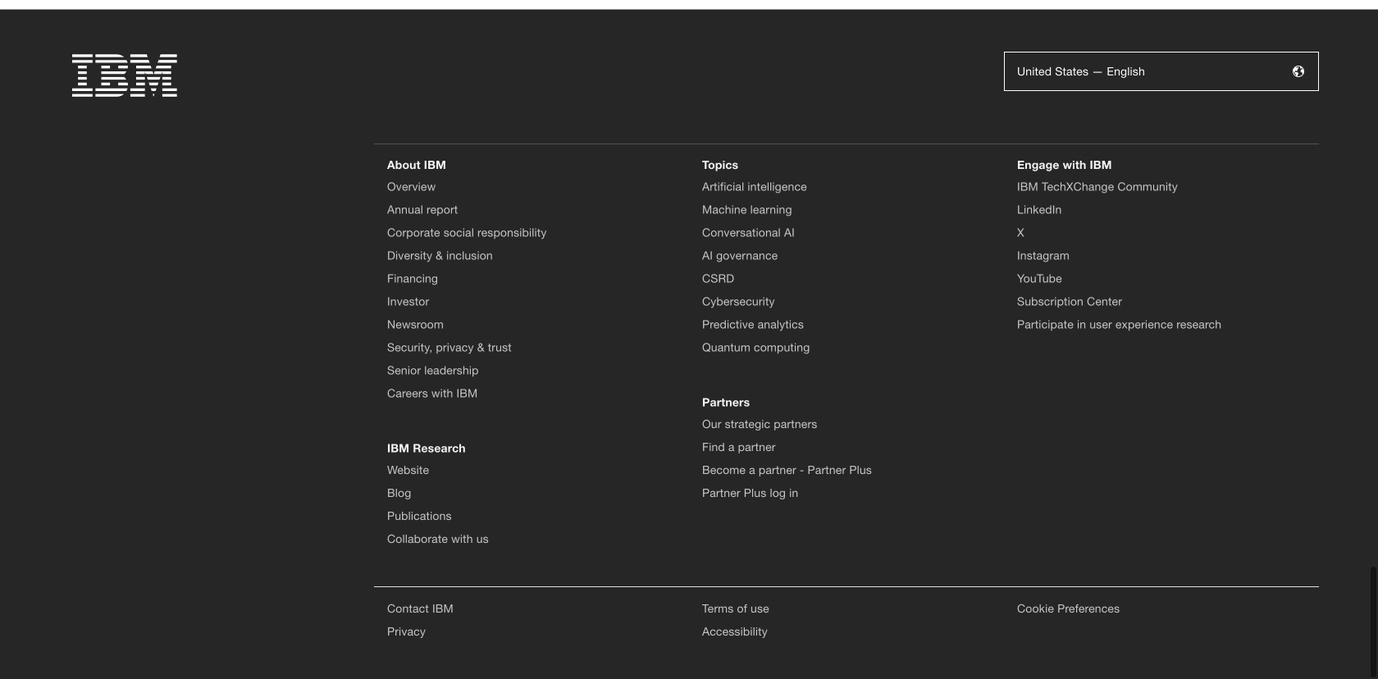 Task type: describe. For each thing, give the bounding box(es) containing it.
earth filled icon image
[[1292, 65, 1305, 78]]



Task type: vqa. For each thing, say whether or not it's contained in the screenshot.
"Earth Filled Icon"
yes



